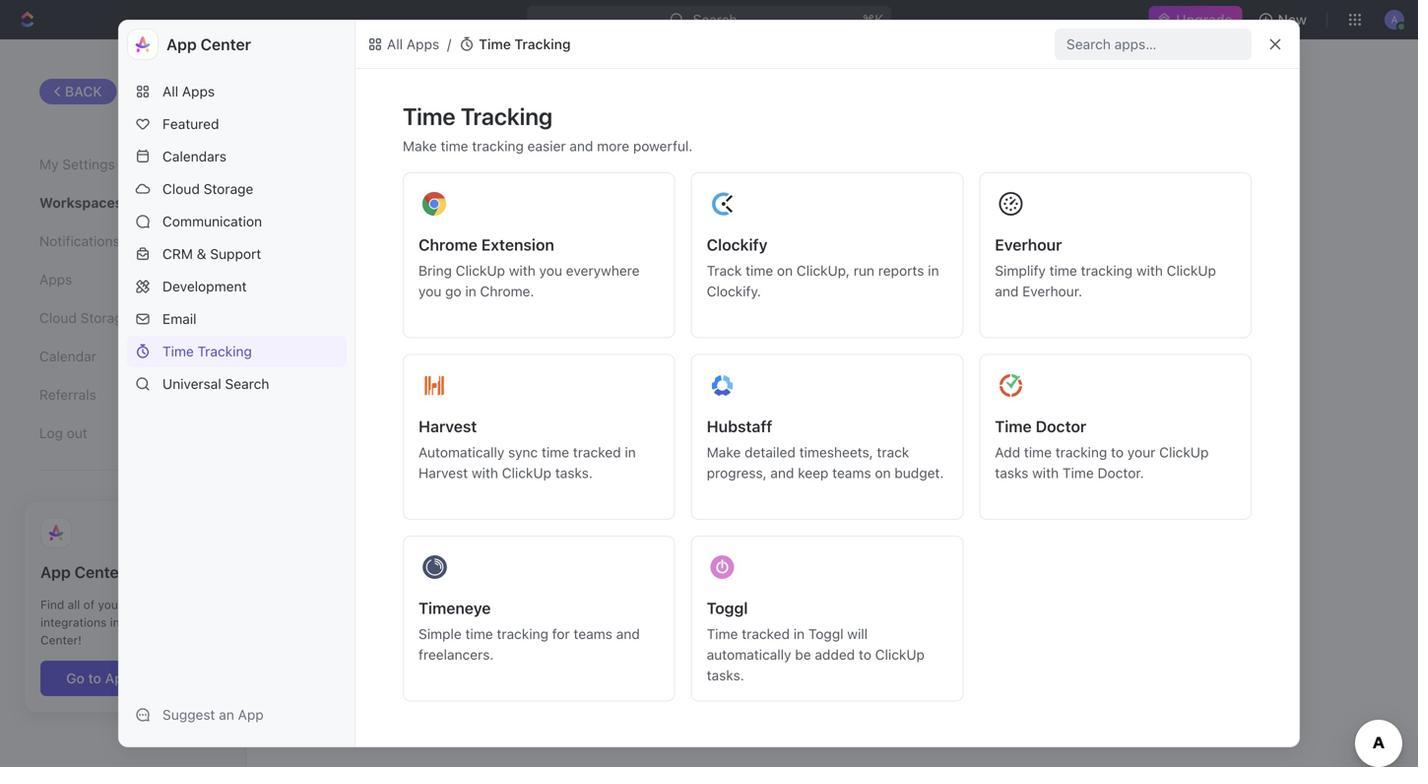 Task type: locate. For each thing, give the bounding box(es) containing it.
tracking down doctor
[[1056, 444, 1107, 460]]

teams inside hubstaff make detailed timesheets, track progress, and keep teams on budget.
[[832, 465, 871, 481]]

1 vertical spatial all
[[163, 83, 178, 99]]

make
[[403, 138, 437, 154], [707, 444, 741, 460]]

1 horizontal spatial center
[[135, 670, 179, 687]]

storage inside time tracking dialog
[[204, 181, 253, 197]]

1 horizontal spatial cloud storage
[[163, 181, 253, 197]]

time right sync
[[542, 444, 569, 460]]

keep
[[798, 465, 829, 481]]

time left easier
[[441, 138, 468, 154]]

make up progress,
[[707, 444, 741, 460]]

calendar
[[39, 348, 96, 365]]

all apps up featured
[[163, 83, 215, 99]]

log out
[[39, 425, 87, 441]]

time tracking right l_lxf image
[[479, 36, 571, 52]]

out
[[67, 425, 87, 441]]

0 vertical spatial tasks.
[[555, 465, 593, 481]]

and for simplify
[[995, 283, 1019, 299]]

0 vertical spatial workspaces
[[319, 77, 433, 101]]

my up featured link
[[286, 77, 314, 101]]

your right of
[[98, 598, 123, 612]]

tracking inside 'time tracking make time tracking easier and more powerful.'
[[461, 102, 553, 130]]

0 horizontal spatial tasks.
[[555, 465, 593, 481]]

all apps link up featured link
[[127, 76, 347, 107]]

2 horizontal spatial to
[[1111, 444, 1124, 460]]

time up automatically
[[707, 626, 738, 642]]

apps left /
[[407, 36, 439, 52]]

0 vertical spatial app center
[[166, 35, 251, 54]]

add
[[995, 444, 1021, 460]]

2 vertical spatial tracking
[[198, 343, 252, 360]]

time inside 'time tracking make time tracking easier and more powerful.'
[[441, 138, 468, 154]]

teams right for
[[574, 626, 613, 642]]

0 horizontal spatial to
[[88, 670, 101, 687]]

1 vertical spatial to
[[859, 647, 872, 663]]

1 horizontal spatial tasks.
[[707, 667, 744, 684]]

1 vertical spatial tracked
[[742, 626, 790, 642]]

all apps left /
[[387, 36, 439, 52]]

0 horizontal spatial all apps link
[[127, 76, 347, 107]]

2 vertical spatial to
[[88, 670, 101, 687]]

and down simplify in the top of the page
[[995, 283, 1019, 299]]

go to app center button
[[40, 661, 205, 696]]

0 vertical spatial storage
[[204, 181, 253, 197]]

new
[[1278, 11, 1307, 28]]

1 vertical spatial my
[[39, 156, 59, 173]]

0 vertical spatial make
[[403, 138, 437, 154]]

and for tracking
[[570, 138, 593, 154]]

and for make
[[771, 465, 794, 481]]

center
[[201, 35, 251, 54], [75, 563, 125, 582], [135, 670, 179, 687]]

0 horizontal spatial all apps
[[163, 83, 215, 99]]

all apps link left /
[[363, 33, 443, 56]]

and up the new
[[156, 598, 177, 612]]

toggl up automatically
[[707, 599, 748, 618]]

time tracking
[[479, 36, 571, 52], [163, 343, 252, 360]]

and inside timeneye simple time tracking for teams and freelancers.
[[616, 626, 640, 642]]

1 horizontal spatial time tracking
[[479, 36, 571, 52]]

cloud up calendar
[[39, 310, 77, 326]]

notifications link
[[39, 225, 206, 258]]

in
[[928, 262, 939, 279], [465, 283, 476, 299], [625, 444, 636, 460], [110, 616, 120, 630], [794, 626, 805, 642]]

1 vertical spatial app center
[[40, 563, 125, 582]]

your up doctor.
[[1128, 444, 1156, 460]]

harvest up automatically
[[419, 417, 477, 436]]

0 vertical spatial toggl
[[707, 599, 748, 618]]

your inside find all of your apps and integrations in our new app center!
[[98, 598, 123, 612]]

suggest an app
[[163, 707, 264, 723]]

go
[[445, 283, 462, 299]]

0 horizontal spatial time tracking
[[163, 343, 252, 360]]

time
[[441, 138, 468, 154], [746, 262, 773, 279], [1050, 262, 1077, 279], [542, 444, 569, 460], [1024, 444, 1052, 460], [465, 626, 493, 642]]

1 horizontal spatial all
[[387, 36, 403, 52]]

make down my workspaces
[[403, 138, 437, 154]]

0 horizontal spatial your
[[98, 598, 123, 612]]

tracking up easier
[[461, 102, 553, 130]]

development link
[[127, 271, 347, 302]]

0 vertical spatial cloud storage
[[163, 181, 253, 197]]

and inside everhour simplify time tracking with clickup and everhour.
[[995, 283, 1019, 299]]

sync
[[508, 444, 538, 460]]

0 vertical spatial you
[[539, 262, 562, 279]]

time up everhour.
[[1050, 262, 1077, 279]]

all for all apps link to the bottom
[[163, 83, 178, 99]]

to down will
[[859, 647, 872, 663]]

time up clockify.
[[746, 262, 773, 279]]

tracked right sync
[[573, 444, 621, 460]]

time up add on the right
[[995, 417, 1032, 436]]

0 vertical spatial to
[[1111, 444, 1124, 460]]

2 horizontal spatial center
[[201, 35, 251, 54]]

freelancers.
[[419, 647, 494, 663]]

tracking inside time doctor add time tracking to your clickup tasks with time doctor.
[[1056, 444, 1107, 460]]

to
[[1111, 444, 1124, 460], [859, 647, 872, 663], [88, 670, 101, 687]]

cloud inside time tracking dialog
[[163, 181, 200, 197]]

app up featured
[[166, 35, 197, 54]]

simplify
[[995, 262, 1046, 279]]

0 vertical spatial on
[[777, 262, 793, 279]]

0 vertical spatial time tracking
[[479, 36, 571, 52]]

0 vertical spatial your
[[1128, 444, 1156, 460]]

on left clickup,
[[777, 262, 793, 279]]

apps up featured
[[182, 83, 215, 99]]

with inside time doctor add time tracking to your clickup tasks with time doctor.
[[1032, 465, 1059, 481]]

1 horizontal spatial make
[[707, 444, 741, 460]]

to inside time doctor add time tracking to your clickup tasks with time doctor.
[[1111, 444, 1124, 460]]

time down /
[[403, 102, 456, 130]]

0 horizontal spatial my
[[39, 156, 59, 173]]

automatically
[[419, 444, 505, 460]]

my for my workspaces
[[286, 77, 314, 101]]

0 vertical spatial all apps
[[387, 36, 439, 52]]

time inside timeneye simple time tracking for teams and freelancers.
[[465, 626, 493, 642]]

1 horizontal spatial my
[[286, 77, 314, 101]]

time up 'freelancers.'
[[465, 626, 493, 642]]

1 horizontal spatial to
[[859, 647, 872, 663]]

app center up featured
[[166, 35, 251, 54]]

0 vertical spatial all
[[387, 36, 403, 52]]

simple
[[419, 626, 462, 642]]

1 horizontal spatial workspaces
[[319, 77, 433, 101]]

1 horizontal spatial teams
[[832, 465, 871, 481]]

0 horizontal spatial workspaces
[[39, 195, 123, 211]]

1 vertical spatial on
[[875, 465, 891, 481]]

⌘k
[[862, 11, 884, 28]]

0 horizontal spatial center
[[75, 563, 125, 582]]

1 vertical spatial harvest
[[419, 465, 468, 481]]

0 vertical spatial cloud storage link
[[127, 173, 347, 205]]

time tracking make time tracking easier and more powerful.
[[403, 102, 693, 154]]

0 horizontal spatial cloud storage
[[39, 310, 130, 326]]

1 horizontal spatial all apps
[[387, 36, 439, 52]]

1 horizontal spatial storage
[[204, 181, 253, 197]]

cloud storage link down apps link
[[39, 302, 206, 335]]

0 vertical spatial my
[[286, 77, 314, 101]]

time tracking link
[[127, 336, 347, 367]]

settings
[[62, 156, 115, 173]]

0 vertical spatial all apps link
[[363, 33, 443, 56]]

my left settings
[[39, 156, 59, 173]]

crm & support link
[[127, 238, 347, 270]]

1 vertical spatial tasks.
[[707, 667, 744, 684]]

tracking inside 'time tracking make time tracking easier and more powerful.'
[[472, 138, 524, 154]]

storage
[[204, 181, 253, 197], [80, 310, 130, 326]]

center up suggest
[[135, 670, 179, 687]]

with inside "harvest automatically sync time tracked in harvest with clickup tasks."
[[472, 465, 498, 481]]

and left more
[[570, 138, 593, 154]]

in inside clockify track time on clickup, run reports in clockify.
[[928, 262, 939, 279]]

referrals link
[[39, 378, 206, 412]]

crm & support
[[163, 246, 261, 262]]

0 horizontal spatial teams
[[574, 626, 613, 642]]

all apps link
[[363, 33, 443, 56], [127, 76, 347, 107]]

tracked
[[573, 444, 621, 460], [742, 626, 790, 642]]

tasks.
[[555, 465, 593, 481], [707, 667, 744, 684]]

and for simple
[[616, 626, 640, 642]]

you down extension
[[539, 262, 562, 279]]

and
[[570, 138, 593, 154], [995, 283, 1019, 299], [771, 465, 794, 481], [156, 598, 177, 612], [616, 626, 640, 642]]

with
[[509, 262, 536, 279], [1137, 262, 1163, 279], [472, 465, 498, 481], [1032, 465, 1059, 481]]

apple's workspace
[[296, 309, 433, 328]]

tracked up automatically
[[742, 626, 790, 642]]

back link
[[39, 79, 117, 104]]

track
[[707, 262, 742, 279]]

cloud storage link inside time tracking dialog
[[127, 173, 347, 205]]

and down detailed
[[771, 465, 794, 481]]

1 vertical spatial apps
[[182, 83, 215, 99]]

with inside chrome extension bring clickup with you everywhere you go in chrome.
[[509, 262, 536, 279]]

cloud
[[163, 181, 200, 197], [39, 310, 77, 326]]

2 vertical spatial center
[[135, 670, 179, 687]]

on inside clockify track time on clickup, run reports in clockify.
[[777, 262, 793, 279]]

0 vertical spatial teams
[[832, 465, 871, 481]]

to up doctor.
[[1111, 444, 1124, 460]]

0 vertical spatial center
[[201, 35, 251, 54]]

cloud storage inside time tracking dialog
[[163, 181, 253, 197]]

app center up of
[[40, 563, 125, 582]]

0 horizontal spatial make
[[403, 138, 437, 154]]

app inside find all of your apps and integrations in our new app center!
[[171, 616, 193, 630]]

find all of your apps and integrations in our new app center!
[[40, 598, 193, 647]]

time tracking up universal search
[[163, 343, 252, 360]]

center inside button
[[135, 670, 179, 687]]

for
[[552, 626, 570, 642]]

1 horizontal spatial cloud
[[163, 181, 200, 197]]

and inside 'time tracking make time tracking easier and more powerful.'
[[570, 138, 593, 154]]

to right go
[[88, 670, 101, 687]]

1 vertical spatial all apps
[[163, 83, 215, 99]]

center up of
[[75, 563, 125, 582]]

1 vertical spatial make
[[707, 444, 741, 460]]

and right for
[[616, 626, 640, 642]]

1 vertical spatial cloud
[[39, 310, 77, 326]]

doctor.
[[1098, 465, 1144, 481]]

to inside toggl time tracked in toggl will automatically be added to clickup tasks.
[[859, 647, 872, 663]]

and inside hubstaff make detailed timesheets, track progress, and keep teams on budget.
[[771, 465, 794, 481]]

tasks. inside "harvest automatically sync time tracked in harvest with clickup tasks."
[[555, 465, 593, 481]]

1 vertical spatial cloud storage
[[39, 310, 130, 326]]

cloud storage up calendar
[[39, 310, 130, 326]]

0 vertical spatial cloud
[[163, 181, 200, 197]]

my
[[286, 77, 314, 101], [39, 156, 59, 173]]

1 horizontal spatial tracked
[[742, 626, 790, 642]]

apps down notifications at the top left of page
[[39, 272, 72, 288]]

in inside toggl time tracked in toggl will automatically be added to clickup tasks.
[[794, 626, 805, 642]]

run
[[854, 262, 875, 279]]

1 horizontal spatial app center
[[166, 35, 251, 54]]

make inside hubstaff make detailed timesheets, track progress, and keep teams on budget.
[[707, 444, 741, 460]]

timeneye simple time tracking for teams and freelancers.
[[419, 599, 640, 663]]

/
[[447, 36, 451, 52]]

communication link
[[127, 206, 347, 237]]

toggl up added
[[809, 626, 844, 642]]

cloud storage up communication
[[163, 181, 253, 197]]

1 vertical spatial center
[[75, 563, 125, 582]]

workspaces down l_lxf icon at the top of page
[[319, 77, 433, 101]]

your
[[1128, 444, 1156, 460], [98, 598, 123, 612]]

1 vertical spatial your
[[98, 598, 123, 612]]

1 horizontal spatial your
[[1128, 444, 1156, 460]]

+
[[567, 161, 615, 254]]

app center
[[166, 35, 251, 54], [40, 563, 125, 582]]

2 vertical spatial apps
[[39, 272, 72, 288]]

1 vertical spatial workspaces
[[39, 195, 123, 211]]

0 horizontal spatial all
[[163, 83, 178, 99]]

1 vertical spatial tracking
[[461, 102, 553, 130]]

0 vertical spatial harvest
[[419, 417, 477, 436]]

upgrade
[[1176, 11, 1233, 28]]

center inside time tracking dialog
[[201, 35, 251, 54]]

1 horizontal spatial on
[[875, 465, 891, 481]]

and inside find all of your apps and integrations in our new app center!
[[156, 598, 177, 612]]

teams inside timeneye simple time tracking for teams and freelancers.
[[574, 626, 613, 642]]

1 vertical spatial all apps link
[[127, 76, 347, 107]]

l_lxf image
[[367, 36, 383, 52]]

tracking up universal search
[[198, 343, 252, 360]]

tracking right l_lxf image
[[515, 36, 571, 52]]

harvest
[[419, 417, 477, 436], [419, 465, 468, 481]]

track
[[877, 444, 909, 460]]

0 vertical spatial tracked
[[573, 444, 621, 460]]

you
[[539, 262, 562, 279], [419, 283, 442, 299]]

tracking
[[472, 138, 524, 154], [1081, 262, 1133, 279], [1056, 444, 1107, 460], [497, 626, 549, 642]]

app right the new
[[171, 616, 193, 630]]

1 vertical spatial time tracking
[[163, 343, 252, 360]]

1 horizontal spatial all apps link
[[363, 33, 443, 56]]

new
[[145, 616, 168, 630]]

teams down timesheets, on the right of page
[[832, 465, 871, 481]]

cloud storage link down calendars link
[[127, 173, 347, 205]]

1 vertical spatial teams
[[574, 626, 613, 642]]

tracking up everhour.
[[1081, 262, 1133, 279]]

cloud down "calendars"
[[163, 181, 200, 197]]

tracking left for
[[497, 626, 549, 642]]

0 horizontal spatial you
[[419, 283, 442, 299]]

2 horizontal spatial apps
[[407, 36, 439, 52]]

time right add on the right
[[1024, 444, 1052, 460]]

storage down apps link
[[80, 310, 130, 326]]

1 harvest from the top
[[419, 417, 477, 436]]

0 horizontal spatial toggl
[[707, 599, 748, 618]]

apple's
[[296, 309, 349, 328]]

0 horizontal spatial app center
[[40, 563, 125, 582]]

all up featured
[[163, 83, 178, 99]]

make inside 'time tracking make time tracking easier and more powerful.'
[[403, 138, 437, 154]]

all apps
[[387, 36, 439, 52], [163, 83, 215, 99]]

notifications
[[39, 233, 120, 249]]

time inside "harvest automatically sync time tracked in harvest with clickup tasks."
[[542, 444, 569, 460]]

harvest down automatically
[[419, 465, 468, 481]]

center up featured link
[[201, 35, 251, 54]]

chrome.
[[480, 283, 534, 299]]

1 horizontal spatial you
[[539, 262, 562, 279]]

tracking left easier
[[472, 138, 524, 154]]

referrals
[[39, 387, 96, 403]]

all right l_lxf icon at the top of page
[[387, 36, 403, 52]]

on down track
[[875, 465, 891, 481]]

0 horizontal spatial storage
[[80, 310, 130, 326]]

0 horizontal spatial tracked
[[573, 444, 621, 460]]

1 vertical spatial you
[[419, 283, 442, 299]]

1 horizontal spatial toggl
[[809, 626, 844, 642]]

you down bring
[[419, 283, 442, 299]]

0 vertical spatial apps
[[407, 36, 439, 52]]

communication
[[163, 213, 262, 229]]

0 horizontal spatial on
[[777, 262, 793, 279]]

workspaces up notifications at the top left of page
[[39, 195, 123, 211]]

your inside time doctor add time tracking to your clickup tasks with time doctor.
[[1128, 444, 1156, 460]]

apps link
[[39, 263, 206, 297]]

storage down calendars link
[[204, 181, 253, 197]]



Task type: describe. For each thing, give the bounding box(es) containing it.
calendar link
[[39, 340, 206, 373]]

workspaces link
[[39, 186, 206, 220]]

workspace
[[353, 309, 433, 328]]

universal search
[[163, 376, 269, 392]]

automatically
[[707, 647, 791, 663]]

universal search link
[[127, 368, 347, 400]]

in inside "harvest automatically sync time tracked in harvest with clickup tasks."
[[625, 444, 636, 460]]

detailed
[[745, 444, 796, 460]]

time tracking dialog
[[118, 20, 1300, 748]]

tracking inside everhour simplify time tracking with clickup and everhour.
[[1081, 262, 1133, 279]]

an
[[219, 707, 234, 723]]

clickup inside time doctor add time tracking to your clickup tasks with time doctor.
[[1159, 444, 1209, 460]]

app right go
[[105, 670, 131, 687]]

hubstaff make detailed timesheets, track progress, and keep teams on budget.
[[707, 417, 944, 481]]

upgrade link
[[1149, 6, 1243, 33]]

with inside everhour simplify time tracking with clickup and everhour.
[[1137, 262, 1163, 279]]

extension
[[481, 235, 554, 254]]

tracked inside toggl time tracked in toggl will automatically be added to clickup tasks.
[[742, 626, 790, 642]]

harvest automatically sync time tracked in harvest with clickup tasks.
[[419, 417, 636, 481]]

in inside chrome extension bring clickup with you everywhere you go in chrome.
[[465, 283, 476, 299]]

all apps for topmost all apps link
[[387, 36, 439, 52]]

clockify track time on clickup, run reports in clockify.
[[707, 235, 939, 299]]

everhour.
[[1023, 283, 1083, 299]]

crm
[[163, 246, 193, 262]]

calendars
[[163, 148, 226, 164]]

integrations
[[40, 616, 107, 630]]

on inside hubstaff make detailed timesheets, track progress, and keep teams on budget.
[[875, 465, 891, 481]]

featured
[[163, 116, 219, 132]]

all apps for all apps link to the bottom
[[163, 83, 215, 99]]

clickup inside chrome extension bring clickup with you everywhere you go in chrome.
[[456, 262, 505, 279]]

hubstaff
[[707, 417, 772, 436]]

to inside button
[[88, 670, 101, 687]]

everywhere
[[566, 262, 640, 279]]

timeneye
[[419, 599, 491, 618]]

search
[[225, 376, 269, 392]]

search...
[[693, 11, 749, 28]]

0 vertical spatial tracking
[[515, 36, 571, 52]]

everhour
[[995, 235, 1062, 254]]

universal
[[163, 376, 221, 392]]

app right an
[[238, 707, 264, 723]]

progress,
[[707, 465, 767, 481]]

tasks. inside toggl time tracked in toggl will automatically be added to clickup tasks.
[[707, 667, 744, 684]]

email
[[163, 311, 197, 327]]

my settings link
[[39, 148, 206, 181]]

tracking inside timeneye simple time tracking for teams and freelancers.
[[497, 626, 549, 642]]

chrome
[[419, 235, 478, 254]]

time down email
[[163, 343, 194, 360]]

doctor
[[1036, 417, 1087, 436]]

go
[[66, 670, 85, 687]]

time inside time doctor add time tracking to your clickup tasks with time doctor.
[[1024, 444, 1052, 460]]

go to app center
[[66, 670, 179, 687]]

app center inside time tracking dialog
[[166, 35, 251, 54]]

bring
[[419, 262, 452, 279]]

be
[[795, 647, 811, 663]]

2 harvest from the top
[[419, 465, 468, 481]]

l_lxf image
[[459, 36, 475, 52]]

all for topmost all apps link
[[387, 36, 403, 52]]

Search apps… field
[[1067, 33, 1244, 56]]

all
[[68, 598, 80, 612]]

time inside everhour simplify time tracking with clickup and everhour.
[[1050, 262, 1077, 279]]

suggest an app button
[[127, 699, 347, 731]]

&
[[197, 246, 206, 262]]

powerful.
[[633, 138, 693, 154]]

back
[[65, 83, 102, 99]]

suggest
[[163, 707, 215, 723]]

app up the find
[[40, 563, 71, 582]]

1 vertical spatial storage
[[80, 310, 130, 326]]

time doctor add time tracking to your clickup tasks with time doctor.
[[995, 417, 1209, 481]]

my settings
[[39, 156, 115, 173]]

email link
[[127, 303, 347, 335]]

time inside 'time tracking make time tracking easier and more powerful.'
[[403, 102, 456, 130]]

log out link
[[39, 417, 206, 450]]

clockify
[[707, 235, 768, 254]]

development
[[163, 278, 247, 295]]

toggl time tracked in toggl will automatically be added to clickup tasks.
[[707, 599, 925, 684]]

my workspaces
[[286, 77, 433, 101]]

clickup,
[[797, 262, 850, 279]]

of
[[83, 598, 95, 612]]

in inside find all of your apps and integrations in our new app center!
[[110, 616, 120, 630]]

tracked inside "harvest automatically sync time tracked in harvest with clickup tasks."
[[573, 444, 621, 460]]

0 horizontal spatial apps
[[39, 272, 72, 288]]

featured link
[[127, 108, 347, 140]]

support
[[210, 246, 261, 262]]

our
[[123, 616, 142, 630]]

time inside toggl time tracked in toggl will automatically be added to clickup tasks.
[[707, 626, 738, 642]]

more
[[597, 138, 630, 154]]

reports
[[878, 262, 924, 279]]

1 horizontal spatial apps
[[182, 83, 215, 99]]

added
[[815, 647, 855, 663]]

apps
[[126, 598, 153, 612]]

everhour simplify time tracking with clickup and everhour.
[[995, 235, 1216, 299]]

center!
[[40, 634, 82, 647]]

chrome extension bring clickup with you everywhere you go in chrome.
[[419, 235, 640, 299]]

new button
[[1251, 4, 1319, 35]]

clickup inside "harvest automatically sync time tracked in harvest with clickup tasks."
[[502, 465, 552, 481]]

calendars link
[[127, 141, 347, 172]]

1 vertical spatial toggl
[[809, 626, 844, 642]]

time right l_lxf image
[[479, 36, 511, 52]]

1 vertical spatial cloud storage link
[[39, 302, 206, 335]]

clickup inside toggl time tracked in toggl will automatically be added to clickup tasks.
[[875, 647, 925, 663]]

0 horizontal spatial cloud
[[39, 310, 77, 326]]

time inside clockify track time on clickup, run reports in clockify.
[[746, 262, 773, 279]]

clickup inside everhour simplify time tracking with clickup and everhour.
[[1167, 262, 1216, 279]]

budget.
[[895, 465, 944, 481]]

my for my settings
[[39, 156, 59, 173]]

tasks
[[995, 465, 1029, 481]]

will
[[847, 626, 868, 642]]

find
[[40, 598, 64, 612]]

time left doctor.
[[1063, 465, 1094, 481]]

easier
[[528, 138, 566, 154]]

a
[[349, 179, 380, 237]]



Task type: vqa. For each thing, say whether or not it's contained in the screenshot.
and within the Timeneye Simple time tracking for teams and freelancers.
yes



